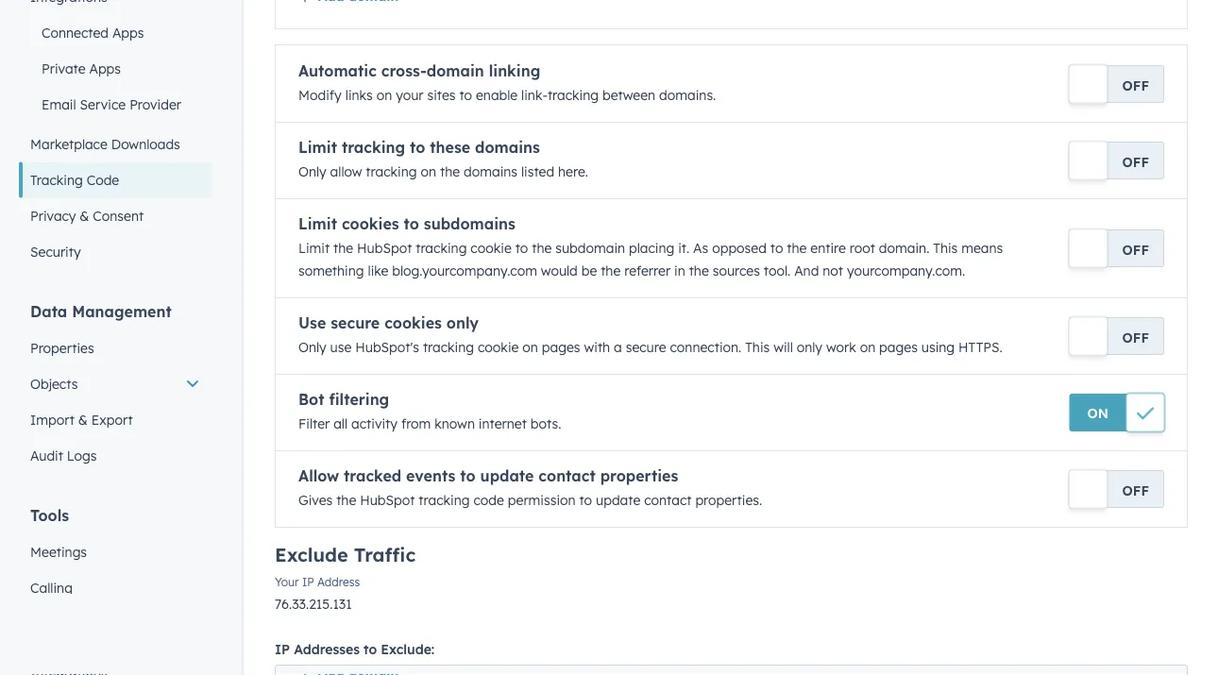 Task type: locate. For each thing, give the bounding box(es) containing it.
1 vertical spatial this
[[746, 339, 770, 356]]

tools
[[30, 506, 69, 525]]

linking
[[489, 61, 541, 80]]

security
[[30, 243, 81, 260]]

tool.
[[764, 263, 791, 279]]

0 vertical spatial &
[[80, 207, 89, 224]]

this left means
[[934, 240, 958, 257]]

contact up permission in the bottom left of the page
[[539, 467, 596, 486]]

apps up service
[[89, 60, 121, 77]]

secure up 'use' at bottom left
[[331, 314, 380, 333]]

cookies
[[342, 215, 399, 233], [385, 314, 442, 333]]

1 vertical spatial domains
[[464, 163, 518, 180]]

to right sites
[[460, 87, 473, 103]]

0 vertical spatial cookies
[[342, 215, 399, 233]]

only down blog.yourcompany.com
[[447, 314, 479, 333]]

blog.yourcompany.com
[[392, 263, 538, 279]]

cookie inside use secure cookies only only use hubspot's tracking cookie on pages with a secure connection. this will only work on pages using https.
[[478, 339, 519, 356]]

pages left using
[[880, 339, 918, 356]]

filtering
[[329, 390, 390, 409]]

off
[[1123, 77, 1150, 94], [1123, 154, 1150, 170], [1123, 241, 1150, 258], [1123, 329, 1150, 346], [1123, 482, 1150, 499]]

root
[[850, 240, 876, 257]]

tracking code link
[[19, 162, 212, 198]]

2 limit from the top
[[299, 215, 337, 233]]

0 vertical spatial ip
[[302, 575, 314, 590]]

this inside limit cookies to subdomains limit the hubspot tracking cookie to the subdomain placing it. as opposed to the entire root domain. this means something like blog.yourcompany.com would be the referrer in the sources tool. and not yourcompany.com.
[[934, 240, 958, 257]]

secure
[[331, 314, 380, 333], [626, 339, 667, 356]]

audit
[[30, 447, 63, 464]]

to up tool.
[[771, 240, 784, 257]]

0 vertical spatial limit
[[299, 138, 337, 157]]

tracking inside limit cookies to subdomains limit the hubspot tracking cookie to the subdomain placing it. as opposed to the entire root domain. this means something like blog.yourcompany.com would be the referrer in the sources tool. and not yourcompany.com.
[[416, 240, 467, 257]]

1 vertical spatial limit
[[299, 215, 337, 233]]

ip
[[302, 575, 314, 590], [275, 642, 290, 658]]

tracking inside the automatic cross-domain linking modify links on your sites to enable link-tracking between domains.
[[548, 87, 599, 103]]

provider
[[130, 96, 181, 112]]

sites
[[428, 87, 456, 103]]

privacy
[[30, 207, 76, 224]]

1 off from the top
[[1123, 77, 1150, 94]]

events
[[406, 467, 456, 486]]

pages
[[542, 339, 581, 356], [880, 339, 918, 356]]

0 vertical spatial secure
[[331, 314, 380, 333]]

0 vertical spatial cookie
[[471, 240, 512, 257]]

1 pages from the left
[[542, 339, 581, 356]]

2 off from the top
[[1123, 154, 1150, 170]]

tracking
[[548, 87, 599, 103], [342, 138, 405, 157], [366, 163, 417, 180], [416, 240, 467, 257], [423, 339, 474, 356], [419, 492, 470, 509]]

0 vertical spatial contact
[[539, 467, 596, 486]]

update down "properties"
[[596, 492, 641, 509]]

properties.
[[696, 492, 763, 509]]

1 vertical spatial ip
[[275, 642, 290, 658]]

tracking right hubspot's
[[423, 339, 474, 356]]

the right gives
[[337, 492, 356, 509]]

only right will
[[797, 339, 823, 356]]

off for limit cookies to subdomains
[[1123, 241, 1150, 258]]

to down the subdomains
[[516, 240, 528, 257]]

to right permission in the bottom left of the page
[[580, 492, 593, 509]]

allow tracked events to update contact properties gives the hubspot tracking code permission to update contact properties.
[[299, 467, 763, 509]]

the
[[440, 163, 460, 180], [334, 240, 354, 257], [532, 240, 552, 257], [787, 240, 807, 257], [601, 263, 621, 279], [689, 263, 709, 279], [337, 492, 356, 509]]

1 horizontal spatial update
[[596, 492, 641, 509]]

tracking up blog.yourcompany.com
[[416, 240, 467, 257]]

security link
[[19, 234, 212, 270]]

here.
[[558, 163, 589, 180]]

1 vertical spatial only
[[797, 339, 823, 356]]

only
[[299, 163, 327, 180], [299, 339, 327, 356]]

0 vertical spatial only
[[299, 163, 327, 180]]

to left the these at the left of page
[[410, 138, 426, 157]]

meetings link
[[19, 534, 212, 570]]

with
[[584, 339, 611, 356]]

0 horizontal spatial contact
[[539, 467, 596, 486]]

allow
[[299, 467, 339, 486]]

email
[[42, 96, 76, 112]]

privacy & consent
[[30, 207, 144, 224]]

& left export at the bottom of the page
[[78, 412, 88, 428]]

links
[[346, 87, 373, 103]]

enable
[[476, 87, 518, 103]]

1 only from the top
[[299, 163, 327, 180]]

& right privacy
[[80, 207, 89, 224]]

audit logs link
[[19, 438, 212, 474]]

update up 'code'
[[481, 467, 534, 486]]

use
[[330, 339, 352, 356]]

this left will
[[746, 339, 770, 356]]

on inside limit tracking to these domains only allow tracking on the domains listed here.
[[421, 163, 437, 180]]

exclude
[[275, 543, 348, 567]]

0 vertical spatial apps
[[112, 24, 144, 41]]

off for limit tracking to these domains
[[1123, 154, 1150, 170]]

export
[[91, 412, 133, 428]]

domains up listed
[[475, 138, 540, 157]]

apps for connected apps
[[112, 24, 144, 41]]

only
[[447, 314, 479, 333], [797, 339, 823, 356]]

the down the these at the left of page
[[440, 163, 460, 180]]

tracking left between
[[548, 87, 599, 103]]

1 vertical spatial &
[[78, 412, 88, 428]]

0 vertical spatial update
[[481, 467, 534, 486]]

tracking
[[30, 172, 83, 188]]

secure right a
[[626, 339, 667, 356]]

email service provider link
[[19, 86, 212, 122]]

3 off from the top
[[1123, 241, 1150, 258]]

connected apps
[[42, 24, 144, 41]]

contact
[[539, 467, 596, 486], [645, 492, 692, 509]]

& inside data management element
[[78, 412, 88, 428]]

1 vertical spatial only
[[299, 339, 327, 356]]

work
[[827, 339, 857, 356]]

1 horizontal spatial this
[[934, 240, 958, 257]]

to left exclude:
[[364, 642, 377, 658]]

internet
[[479, 416, 527, 432]]

0 vertical spatial only
[[447, 314, 479, 333]]

these
[[430, 138, 471, 157]]

exclude traffic your ip address 76.33.215.131
[[275, 543, 416, 613]]

marketplace downloads link
[[19, 126, 212, 162]]

0 vertical spatial this
[[934, 240, 958, 257]]

the inside limit tracking to these domains only allow tracking on the domains listed here.
[[440, 163, 460, 180]]

domains
[[475, 138, 540, 157], [464, 163, 518, 180]]

known
[[435, 416, 475, 432]]

allow
[[330, 163, 362, 180]]

1 horizontal spatial only
[[797, 339, 823, 356]]

apps up private apps link
[[112, 24, 144, 41]]

1 vertical spatial cookie
[[478, 339, 519, 356]]

1 horizontal spatial ip
[[302, 575, 314, 590]]

3 limit from the top
[[299, 240, 330, 257]]

cookies up like
[[342, 215, 399, 233]]

1 horizontal spatial contact
[[645, 492, 692, 509]]

objects button
[[19, 366, 212, 402]]

to up 'code'
[[460, 467, 476, 486]]

0 vertical spatial hubspot
[[357, 240, 412, 257]]

0 vertical spatial domains
[[475, 138, 540, 157]]

2 only from the top
[[299, 339, 327, 356]]

1 vertical spatial apps
[[89, 60, 121, 77]]

2 vertical spatial limit
[[299, 240, 330, 257]]

limit cookies to subdomains limit the hubspot tracking cookie to the subdomain placing it. as opposed to the entire root domain. this means something like blog.yourcompany.com would be the referrer in the sources tool. and not yourcompany.com.
[[299, 215, 1004, 279]]

code
[[87, 172, 119, 188]]

automatic cross-domain linking modify links on your sites to enable link-tracking between domains.
[[299, 61, 717, 103]]

1 vertical spatial cookies
[[385, 314, 442, 333]]

0 horizontal spatial this
[[746, 339, 770, 356]]

hubspot
[[357, 240, 412, 257], [360, 492, 415, 509]]

pages left with
[[542, 339, 581, 356]]

from
[[401, 416, 431, 432]]

0 horizontal spatial pages
[[542, 339, 581, 356]]

domains down the these at the left of page
[[464, 163, 518, 180]]

4 off from the top
[[1123, 329, 1150, 346]]

76.33.215.131
[[275, 596, 352, 613]]

tracking inside use secure cookies only only use hubspot's tracking cookie on pages with a secure connection. this will only work on pages using https.
[[423, 339, 474, 356]]

5 off from the top
[[1123, 482, 1150, 499]]

cookie
[[471, 240, 512, 257], [478, 339, 519, 356]]

cookie for subdomains
[[471, 240, 512, 257]]

contact down "properties"
[[645, 492, 692, 509]]

cookie down the subdomains
[[471, 240, 512, 257]]

ip right your
[[302, 575, 314, 590]]

cookies up hubspot's
[[385, 314, 442, 333]]

between
[[603, 87, 656, 103]]

this
[[934, 240, 958, 257], [746, 339, 770, 356]]

apps inside 'link'
[[112, 24, 144, 41]]

on down the these at the left of page
[[421, 163, 437, 180]]

limit inside limit tracking to these domains only allow tracking on the domains listed here.
[[299, 138, 337, 157]]

ip left addresses
[[275, 642, 290, 658]]

1 limit from the top
[[299, 138, 337, 157]]

to inside limit tracking to these domains only allow tracking on the domains listed here.
[[410, 138, 426, 157]]

0 horizontal spatial only
[[447, 314, 479, 333]]

off for automatic cross-domain linking
[[1123, 77, 1150, 94]]

private apps link
[[19, 51, 212, 86]]

cookie inside limit cookies to subdomains limit the hubspot tracking cookie to the subdomain placing it. as opposed to the entire root domain. this means something like blog.yourcompany.com would be the referrer in the sources tool. and not yourcompany.com.
[[471, 240, 512, 257]]

email service provider
[[42, 96, 181, 112]]

data
[[30, 302, 67, 321]]

1 vertical spatial secure
[[626, 339, 667, 356]]

tracked
[[344, 467, 402, 486]]

tracking down events
[[419, 492, 470, 509]]

only down use
[[299, 339, 327, 356]]

import
[[30, 412, 75, 428]]

hubspot up like
[[357, 240, 412, 257]]

on right links
[[377, 87, 392, 103]]

1 vertical spatial hubspot
[[360, 492, 415, 509]]

to left the subdomains
[[404, 215, 419, 233]]

tools element
[[19, 505, 212, 676]]

hubspot down the tracked at left bottom
[[360, 492, 415, 509]]

cookie up internet
[[478, 339, 519, 356]]

1 horizontal spatial pages
[[880, 339, 918, 356]]

only left allow
[[299, 163, 327, 180]]

off for use secure cookies only
[[1123, 329, 1150, 346]]



Task type: vqa. For each thing, say whether or not it's contained in the screenshot.


Task type: describe. For each thing, give the bounding box(es) containing it.
it.
[[679, 240, 690, 257]]

0 horizontal spatial update
[[481, 467, 534, 486]]

placing
[[629, 240, 675, 257]]

only inside limit tracking to these domains only allow tracking on the domains listed here.
[[299, 163, 327, 180]]

properties
[[30, 340, 94, 356]]

downloads
[[111, 136, 180, 152]]

data management element
[[19, 301, 212, 474]]

something
[[299, 263, 364, 279]]

exclude:
[[381, 642, 435, 658]]

audit logs
[[30, 447, 97, 464]]

consent
[[93, 207, 144, 224]]

referrer
[[625, 263, 671, 279]]

tracking up allow
[[342, 138, 405, 157]]

this inside use secure cookies only only use hubspot's tracking cookie on pages with a secure connection. this will only work on pages using https.
[[746, 339, 770, 356]]

data management
[[30, 302, 172, 321]]

code
[[474, 492, 504, 509]]

domains.
[[660, 87, 717, 103]]

as
[[694, 240, 709, 257]]

all
[[334, 416, 348, 432]]

connection.
[[670, 339, 742, 356]]

objects
[[30, 376, 78, 392]]

a
[[614, 339, 622, 356]]

subdomains
[[424, 215, 516, 233]]

opposed
[[713, 240, 767, 257]]

marketplace downloads
[[30, 136, 180, 152]]

hubspot inside limit cookies to subdomains limit the hubspot tracking cookie to the subdomain placing it. as opposed to the entire root domain. this means something like blog.yourcompany.com would be the referrer in the sources tool. and not yourcompany.com.
[[357, 240, 412, 257]]

calling
[[30, 580, 73, 596]]

only inside use secure cookies only only use hubspot's tracking cookie on pages with a secure connection. this will only work on pages using https.
[[299, 339, 327, 356]]

domain
[[427, 61, 485, 80]]

automatic
[[299, 61, 377, 80]]

apps for private apps
[[89, 60, 121, 77]]

activity
[[352, 416, 398, 432]]

cookies inside limit cookies to subdomains limit the hubspot tracking cookie to the subdomain placing it. as opposed to the entire root domain. this means something like blog.yourcompany.com would be the referrer in the sources tool. and not yourcompany.com.
[[342, 215, 399, 233]]

properties link
[[19, 330, 212, 366]]

connected
[[42, 24, 109, 41]]

hubspot's
[[356, 339, 420, 356]]

subdomain
[[556, 240, 626, 257]]

address
[[318, 575, 360, 590]]

like
[[368, 263, 389, 279]]

yourcompany.com.
[[848, 263, 966, 279]]

hubspot inside allow tracked events to update contact properties gives the hubspot tracking code permission to update contact properties.
[[360, 492, 415, 509]]

the right the be
[[601, 263, 621, 279]]

private
[[42, 60, 86, 77]]

off for allow tracked events to update contact properties
[[1123, 482, 1150, 499]]

properties
[[601, 467, 679, 486]]

1 horizontal spatial secure
[[626, 339, 667, 356]]

bots.
[[531, 416, 562, 432]]

import & export link
[[19, 402, 212, 438]]

logs
[[67, 447, 97, 464]]

private apps
[[42, 60, 121, 77]]

addresses
[[294, 642, 360, 658]]

limit for limit cookies to subdomains
[[299, 215, 337, 233]]

not
[[823, 263, 844, 279]]

use
[[299, 314, 326, 333]]

cookies inside use secure cookies only only use hubspot's tracking cookie on pages with a secure connection. this will only work on pages using https.
[[385, 314, 442, 333]]

on right work
[[860, 339, 876, 356]]

calling link
[[19, 570, 212, 606]]

on
[[1088, 405, 1109, 421]]

0 horizontal spatial ip
[[275, 642, 290, 658]]

https.
[[959, 339, 1003, 356]]

2 pages from the left
[[880, 339, 918, 356]]

using
[[922, 339, 955, 356]]

the up and
[[787, 240, 807, 257]]

& for consent
[[80, 207, 89, 224]]

bot filtering filter all activity from known internet bots.
[[299, 390, 562, 432]]

and
[[795, 263, 820, 279]]

the up the something
[[334, 240, 354, 257]]

would
[[541, 263, 578, 279]]

listed
[[522, 163, 555, 180]]

entire
[[811, 240, 847, 257]]

limit for limit tracking to these domains
[[299, 138, 337, 157]]

privacy & consent link
[[19, 198, 212, 234]]

link-
[[522, 87, 548, 103]]

meetings
[[30, 544, 87, 560]]

sources
[[713, 263, 761, 279]]

tracking inside allow tracked events to update contact properties gives the hubspot tracking code permission to update contact properties.
[[419, 492, 470, 509]]

will
[[774, 339, 794, 356]]

cookie for only
[[478, 339, 519, 356]]

the inside allow tracked events to update contact properties gives the hubspot tracking code permission to update contact properties.
[[337, 492, 356, 509]]

ip inside exclude traffic your ip address 76.33.215.131
[[302, 575, 314, 590]]

on left with
[[523, 339, 539, 356]]

on inside the automatic cross-domain linking modify links on your sites to enable link-tracking between domains.
[[377, 87, 392, 103]]

tracking right allow
[[366, 163, 417, 180]]

to inside the automatic cross-domain linking modify links on your sites to enable link-tracking between domains.
[[460, 87, 473, 103]]

1 vertical spatial contact
[[645, 492, 692, 509]]

your
[[275, 575, 299, 590]]

the up would
[[532, 240, 552, 257]]

ip addresses to exclude:
[[275, 642, 435, 658]]

1 vertical spatial update
[[596, 492, 641, 509]]

the right in
[[689, 263, 709, 279]]

limit tracking to these domains only allow tracking on the domains listed here.
[[299, 138, 589, 180]]

service
[[80, 96, 126, 112]]

traffic
[[354, 543, 416, 567]]

gives
[[299, 492, 333, 509]]

bot
[[299, 390, 325, 409]]

filter
[[299, 416, 330, 432]]

in
[[675, 263, 686, 279]]

permission
[[508, 492, 576, 509]]

0 horizontal spatial secure
[[331, 314, 380, 333]]

cross-
[[382, 61, 427, 80]]

means
[[962, 240, 1004, 257]]

& for export
[[78, 412, 88, 428]]

use secure cookies only only use hubspot's tracking cookie on pages with a secure connection. this will only work on pages using https.
[[299, 314, 1003, 356]]



